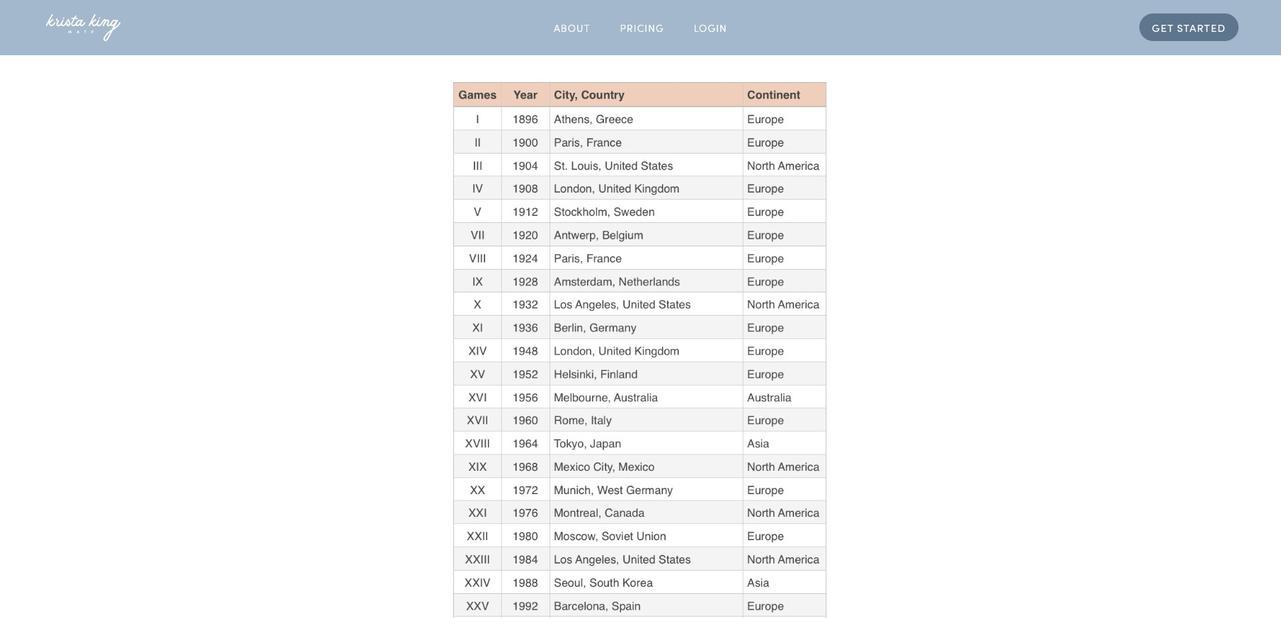 Task type: locate. For each thing, give the bounding box(es) containing it.
0 horizontal spatial for
[[410, 31, 427, 51]]

1 horizontal spatial games,
[[799, 31, 846, 51]]

cities left "the"
[[374, 31, 406, 51]]

1 horizontal spatial host
[[649, 31, 676, 51]]

of
[[327, 31, 339, 51]]

here
[[246, 31, 277, 51]]

summer
[[455, 31, 508, 51]]

for left canceled
[[716, 31, 733, 51]]

login
[[694, 21, 727, 35]]

games,
[[511, 31, 558, 51], [799, 31, 846, 51]]

cities
[[374, 31, 406, 51], [679, 31, 712, 51]]

0 horizontal spatial host
[[343, 31, 370, 51]]

1 cities from the left
[[374, 31, 406, 51]]

get started
[[1152, 20, 1226, 35]]

2 games, from the left
[[799, 31, 846, 51]]

get started link
[[1139, 14, 1239, 41]]

0 horizontal spatial cities
[[374, 31, 406, 51]]

games, left from
[[799, 31, 846, 51]]

1 horizontal spatial for
[[716, 31, 733, 51]]

2 for from the left
[[716, 31, 733, 51]]

for
[[410, 31, 427, 51], [716, 31, 733, 51]]

for left "the"
[[410, 31, 427, 51]]

0 horizontal spatial games,
[[511, 31, 558, 51]]

about link
[[554, 17, 590, 39]]

2 host from the left
[[649, 31, 676, 51]]

1 horizontal spatial cities
[[679, 31, 712, 51]]

the
[[431, 31, 452, 51]]

pricing
[[620, 21, 664, 35]]

host
[[343, 31, 370, 51], [649, 31, 676, 51]]

games, left not
[[511, 31, 558, 51]]

canceled
[[737, 31, 796, 51]]

host right of
[[343, 31, 370, 51]]

cities right pricing
[[679, 31, 712, 51]]

host right including
[[649, 31, 676, 51]]



Task type: describe. For each thing, give the bounding box(es) containing it.
krista king math | online math help image
[[42, 11, 124, 45]]

here is a list of host cities for the summer games, not including host cities for canceled games, from 1896 through 2016.
[[246, 31, 1004, 51]]

a
[[294, 31, 302, 51]]

1 for from the left
[[410, 31, 427, 51]]

through
[[917, 31, 969, 51]]

about
[[554, 21, 590, 35]]

started
[[1177, 20, 1226, 35]]

2 cities from the left
[[679, 31, 712, 51]]

1896
[[884, 31, 914, 51]]

list
[[306, 31, 323, 51]]

from
[[850, 31, 880, 51]]

is
[[281, 31, 290, 51]]

1 games, from the left
[[511, 31, 558, 51]]

2016.
[[972, 31, 1004, 51]]

1 host from the left
[[343, 31, 370, 51]]

pricing link
[[620, 17, 664, 39]]

login link
[[694, 17, 727, 39]]

including
[[586, 31, 645, 51]]

not
[[562, 31, 583, 51]]

data table showing summer olympic games image
[[449, 77, 832, 618]]

get
[[1152, 20, 1174, 35]]



Task type: vqa. For each thing, say whether or not it's contained in the screenshot.
for to the right
yes



